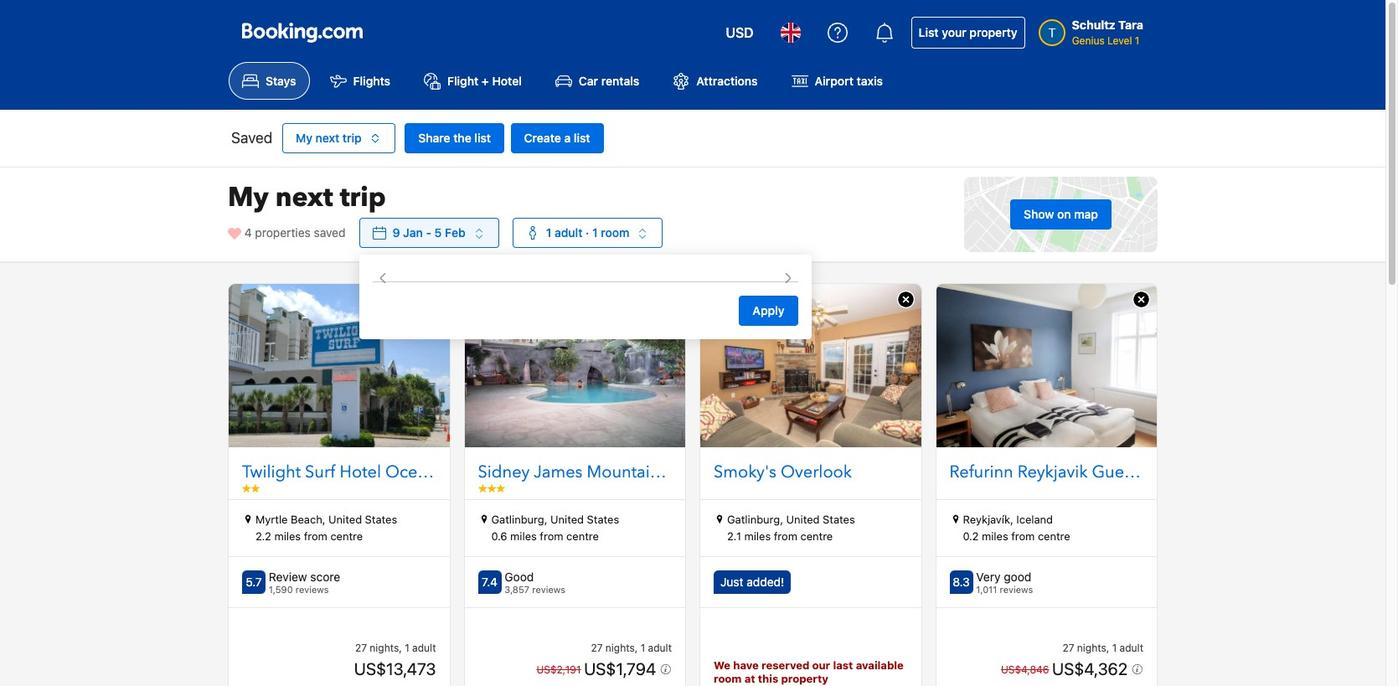 Task type: vqa. For each thing, say whether or not it's contained in the screenshot.
with
no



Task type: describe. For each thing, give the bounding box(es) containing it.
schultz tara genius level 1
[[1072, 18, 1143, 47]]

good
[[505, 570, 534, 584]]

jan
[[403, 226, 423, 240]]

states for just added!
[[823, 513, 855, 526]]

2.1
[[727, 529, 741, 543]]

centre for 8.3
[[1038, 529, 1070, 543]]

+
[[482, 74, 489, 88]]

saved
[[314, 226, 346, 240]]

8.3 very good 1,011 reviews
[[953, 570, 1033, 595]]

4 properties saved
[[244, 226, 346, 240]]

from for just added!
[[774, 529, 797, 543]]

airport taxis
[[815, 74, 883, 88]]

good
[[1004, 570, 1031, 584]]

27 nights, 1 adult us$13,473
[[354, 642, 436, 678]]

reykjavík,
[[963, 513, 1013, 526]]

refurinn reykjavik guesthouse link
[[950, 461, 1184, 485]]

reykjavik
[[1017, 461, 1088, 484]]

on
[[1057, 207, 1071, 221]]

stays
[[266, 74, 296, 88]]

list your property
[[919, 25, 1017, 39]]

myrtle
[[255, 513, 288, 526]]

27 for us$4,362
[[1063, 642, 1074, 654]]

property inside we have reserved our last available room at this property
[[781, 672, 828, 685]]

overlook
[[781, 461, 852, 484]]

adult up us$1,794 at bottom left
[[648, 642, 672, 654]]

review
[[269, 570, 307, 584]]

myrtle beach, united states
[[255, 513, 397, 526]]

scored  5.7 element
[[242, 571, 266, 594]]

score
[[310, 570, 340, 584]]

next month image
[[778, 268, 798, 288]]

scored  8.3 element
[[950, 571, 973, 594]]

james
[[534, 461, 583, 484]]

share
[[418, 131, 450, 145]]

centre for just added!
[[800, 529, 833, 543]]

0.6
[[491, 529, 507, 543]]

attractions link
[[659, 62, 771, 100]]

27 nights, 1 adult for us$4,362
[[1063, 642, 1143, 654]]

previous month image
[[372, 268, 392, 288]]

nights, inside 27 nights, 1 adult us$13,473
[[370, 642, 402, 654]]

3 stars image
[[478, 484, 505, 493]]

at
[[744, 672, 755, 685]]

from for 8.3
[[1011, 529, 1035, 543]]

1 inside 27 nights, 1 adult us$13,473
[[405, 642, 409, 654]]

0 horizontal spatial my
[[228, 179, 269, 216]]

airport taxis link
[[778, 62, 896, 100]]

1 adult                                           · 1 room
[[546, 226, 629, 240]]

smoky's overlook link
[[714, 461, 908, 485]]

we have reserved our last available room at this property
[[714, 659, 904, 685]]

rated element containing very good
[[976, 570, 1033, 585]]

the
[[453, 131, 471, 145]]

flights link
[[316, 62, 404, 100]]

4
[[244, 226, 252, 240]]

1 states from the left
[[365, 513, 397, 526]]

last
[[833, 659, 853, 672]]

0 vertical spatial room
[[601, 226, 629, 240]]

sidney james mountain lodge
[[478, 461, 713, 484]]

car rentals link
[[542, 62, 653, 100]]

feb
[[445, 226, 466, 240]]

share the list button
[[405, 123, 504, 154]]

reviews for 8.3
[[1000, 584, 1033, 595]]

very
[[976, 570, 1001, 584]]

lodge
[[664, 461, 713, 484]]

reserved
[[762, 659, 809, 672]]

iceland
[[1016, 513, 1053, 526]]

1 up us$1,794 at bottom left
[[641, 642, 645, 654]]

taxis
[[857, 74, 883, 88]]

usd button
[[716, 13, 764, 53]]

have
[[733, 659, 759, 672]]

gatlinburg, for 7.4
[[491, 513, 547, 526]]

2.2 miles from centre
[[255, 529, 363, 543]]

create a list button
[[511, 123, 604, 154]]

nights, for us$1,794
[[606, 642, 638, 654]]

just added!
[[720, 575, 784, 589]]

gatlinburg, united states for 7.4
[[491, 513, 619, 526]]

level
[[1107, 34, 1132, 47]]

flight + hotel
[[447, 74, 522, 88]]

1 vertical spatial my next trip
[[228, 179, 386, 216]]

2.1 miles from centre
[[727, 529, 833, 543]]

a
[[564, 131, 571, 145]]

this
[[758, 672, 778, 685]]

list for share the list
[[474, 131, 491, 145]]

centre for 7.4
[[566, 529, 599, 543]]

1 vertical spatial trip
[[340, 179, 386, 216]]

list for create a list
[[574, 131, 590, 145]]

show on map button
[[1010, 200, 1112, 230]]

list
[[919, 25, 939, 39]]

reviews inside '7.4 good 3,857 reviews'
[[532, 584, 565, 595]]

rentals
[[601, 74, 639, 88]]

show
[[1024, 207, 1054, 221]]

booking.com online hotel reservations image
[[242, 23, 363, 43]]

·
[[586, 226, 589, 240]]

available
[[856, 659, 904, 672]]

1,590
[[269, 584, 293, 595]]

added!
[[747, 575, 784, 589]]

room inside we have reserved our last available room at this property
[[714, 672, 742, 685]]



Task type: locate. For each thing, give the bounding box(es) containing it.
-
[[426, 226, 431, 240]]

next inside button
[[316, 131, 339, 145]]

0.2
[[963, 529, 979, 543]]

schultz
[[1072, 18, 1116, 32]]

miles right 0.6
[[510, 529, 537, 543]]

property
[[969, 25, 1017, 39], [781, 672, 828, 685]]

us$4,846
[[1001, 663, 1049, 676]]

3 27 from the left
[[1063, 642, 1074, 654]]

nights, for us$4,362
[[1077, 642, 1109, 654]]

0 vertical spatial next
[[316, 131, 339, 145]]

gatlinburg, united states up '0.6 miles from centre' in the left of the page
[[491, 513, 619, 526]]

refurinn
[[950, 461, 1013, 484]]

smoky's
[[714, 461, 777, 484]]

list right a on the top left
[[574, 131, 590, 145]]

airport
[[815, 74, 854, 88]]

united up '0.6 miles from centre' in the left of the page
[[550, 513, 584, 526]]

miles for just added!
[[744, 529, 771, 543]]

1,011
[[976, 584, 997, 595]]

1 vertical spatial room
[[714, 672, 742, 685]]

4 miles from the left
[[982, 529, 1008, 543]]

1 horizontal spatial nights,
[[606, 642, 638, 654]]

states for 7.4
[[587, 513, 619, 526]]

united
[[328, 513, 362, 526], [550, 513, 584, 526], [786, 513, 820, 526]]

property right your
[[969, 25, 1017, 39]]

1 down tara
[[1135, 34, 1140, 47]]

room left at
[[714, 672, 742, 685]]

27 nights, 1 adult up us$1,794 at bottom left
[[591, 642, 672, 654]]

4 from from the left
[[1011, 529, 1035, 543]]

centre down myrtle beach, united states
[[330, 529, 363, 543]]

trip up saved
[[340, 179, 386, 216]]

3 miles from the left
[[744, 529, 771, 543]]

us$2,191
[[536, 663, 581, 676]]

1 horizontal spatial gatlinburg,
[[727, 513, 783, 526]]

0 horizontal spatial gatlinburg, united states
[[491, 513, 619, 526]]

0 vertical spatial hotel
[[492, 74, 522, 88]]

hotel for surf
[[340, 461, 381, 484]]

miles down reykjavík,
[[982, 529, 1008, 543]]

1 nights, from the left
[[370, 642, 402, 654]]

united for just added!
[[786, 513, 820, 526]]

adult left the · on the top left
[[555, 226, 583, 240]]

2 miles from the left
[[510, 529, 537, 543]]

just
[[720, 575, 743, 589]]

0 vertical spatial my next trip
[[296, 131, 362, 145]]

0 vertical spatial trip
[[343, 131, 362, 145]]

3 centre from the left
[[800, 529, 833, 543]]

3 nights, from the left
[[1077, 642, 1109, 654]]

my next trip inside button
[[296, 131, 362, 145]]

scored  7.4 element
[[478, 571, 501, 594]]

2 27 from the left
[[591, 642, 603, 654]]

my inside button
[[296, 131, 312, 145]]

our
[[812, 659, 830, 672]]

united right beach,
[[328, 513, 362, 526]]

1 inside schultz tara genius level 1
[[1135, 34, 1140, 47]]

from  3,857 reviews element
[[505, 584, 565, 595]]

adult
[[555, 226, 583, 240], [412, 642, 436, 654], [648, 642, 672, 654], [1120, 642, 1143, 654]]

attractions
[[696, 74, 758, 88]]

my next trip down flights link
[[296, 131, 362, 145]]

0 horizontal spatial gatlinburg,
[[491, 513, 547, 526]]

1 27 from the left
[[355, 642, 367, 654]]

1 vertical spatial property
[[781, 672, 828, 685]]

we
[[714, 659, 730, 672]]

1 from from the left
[[304, 529, 327, 543]]

1 vertical spatial my
[[228, 179, 269, 216]]

gatlinburg, up the "2.1"
[[727, 513, 783, 526]]

sidney james mountain lodge link
[[478, 461, 713, 485]]

next up 4 properties saved
[[275, 179, 333, 216]]

nights, up us$4,362
[[1077, 642, 1109, 654]]

27 inside 27 nights, 1 adult us$13,473
[[355, 642, 367, 654]]

property right this
[[781, 672, 828, 685]]

from  1,590 reviews element
[[269, 584, 340, 595]]

1 vertical spatial next
[[275, 179, 333, 216]]

2 rated element from the left
[[505, 570, 565, 585]]

reviews for 5.7
[[295, 584, 329, 595]]

from down beach,
[[304, 529, 327, 543]]

my up 4
[[228, 179, 269, 216]]

flight
[[447, 74, 479, 88]]

create
[[524, 131, 561, 145]]

1 rated element from the left
[[269, 570, 340, 585]]

adult inside 27 nights, 1 adult us$13,473
[[412, 642, 436, 654]]

0 horizontal spatial room
[[601, 226, 629, 240]]

0.2 miles from centre
[[963, 529, 1070, 543]]

1 horizontal spatial united
[[550, 513, 584, 526]]

next
[[316, 131, 339, 145], [275, 179, 333, 216]]

trip down flights link
[[343, 131, 362, 145]]

1 horizontal spatial rated element
[[505, 570, 565, 585]]

9
[[392, 226, 400, 240]]

saved
[[231, 129, 273, 147]]

0 horizontal spatial hotel
[[340, 461, 381, 484]]

1 vertical spatial hotel
[[340, 461, 381, 484]]

surf
[[305, 461, 336, 484]]

room right the · on the top left
[[601, 226, 629, 240]]

2 horizontal spatial united
[[786, 513, 820, 526]]

states down twilight surf hotel ocean front link at bottom left
[[365, 513, 397, 526]]

reviews inside 8.3 very good 1,011 reviews
[[1000, 584, 1033, 595]]

9 jan - 5 feb
[[392, 226, 466, 240]]

2 horizontal spatial rated element
[[976, 570, 1033, 585]]

miles for 8.3
[[982, 529, 1008, 543]]

0 horizontal spatial list
[[474, 131, 491, 145]]

states down sidney james mountain lodge "link"
[[587, 513, 619, 526]]

gatlinburg, united states
[[491, 513, 619, 526], [727, 513, 855, 526]]

centre for 5.7
[[330, 529, 363, 543]]

smoky's overlook
[[714, 461, 852, 484]]

list
[[474, 131, 491, 145], [574, 131, 590, 145]]

27 nights, 1 adult up us$4,362
[[1063, 642, 1143, 654]]

trip
[[343, 131, 362, 145], [340, 179, 386, 216]]

3 reviews from the left
[[1000, 584, 1033, 595]]

us$13,473
[[354, 659, 436, 678]]

2 gatlinburg, united states from the left
[[727, 513, 855, 526]]

2 centre from the left
[[566, 529, 599, 543]]

1 united from the left
[[328, 513, 362, 526]]

4 centre from the left
[[1038, 529, 1070, 543]]

1 horizontal spatial 27
[[591, 642, 603, 654]]

1 right the · on the top left
[[592, 226, 598, 240]]

refurinn reykjavik guesthouse
[[950, 461, 1184, 484]]

list right the
[[474, 131, 491, 145]]

1 horizontal spatial my
[[296, 131, 312, 145]]

centre down sidney james mountain lodge "link"
[[566, 529, 599, 543]]

0 horizontal spatial reviews
[[295, 584, 329, 595]]

gatlinburg, united states for just added!
[[727, 513, 855, 526]]

2 list from the left
[[574, 131, 590, 145]]

from for 7.4
[[540, 529, 563, 543]]

1 left the · on the top left
[[546, 226, 551, 240]]

your
[[942, 25, 966, 39]]

2 horizontal spatial states
[[823, 513, 855, 526]]

us$1,794
[[584, 659, 660, 678]]

rated element containing review score
[[269, 570, 340, 585]]

sidney
[[478, 461, 530, 484]]

room
[[601, 226, 629, 240], [714, 672, 742, 685]]

2 states from the left
[[587, 513, 619, 526]]

27 up us$4,362
[[1063, 642, 1074, 654]]

states
[[365, 513, 397, 526], [587, 513, 619, 526], [823, 513, 855, 526]]

us$4,362
[[1052, 659, 1132, 678]]

5.7 review score 1,590 reviews
[[246, 570, 340, 595]]

reviews right 1,590
[[295, 584, 329, 595]]

guesthouse
[[1092, 461, 1184, 484]]

reviews inside the 5.7 review score 1,590 reviews
[[295, 584, 329, 595]]

adult up us$13,473
[[412, 642, 436, 654]]

2 united from the left
[[550, 513, 584, 526]]

1 27 nights, 1 adult from the left
[[591, 642, 672, 654]]

car
[[579, 74, 598, 88]]

3 states from the left
[[823, 513, 855, 526]]

from right 0.6
[[540, 529, 563, 543]]

1 up us$4,362
[[1112, 642, 1117, 654]]

0 horizontal spatial united
[[328, 513, 362, 526]]

0.6 miles from centre
[[491, 529, 599, 543]]

from for 5.7
[[304, 529, 327, 543]]

hotel right + at the top left of page
[[492, 74, 522, 88]]

27 for us$1,794
[[591, 642, 603, 654]]

ocean
[[385, 461, 436, 484]]

nights,
[[370, 642, 402, 654], [606, 642, 638, 654], [1077, 642, 1109, 654]]

1 horizontal spatial room
[[714, 672, 742, 685]]

2.2
[[255, 529, 271, 543]]

0 horizontal spatial rated element
[[269, 570, 340, 585]]

1 gatlinburg, from the left
[[491, 513, 547, 526]]

centre down iceland
[[1038, 529, 1070, 543]]

united for 7.4
[[550, 513, 584, 526]]

3 from from the left
[[774, 529, 797, 543]]

stays link
[[229, 62, 310, 100]]

rated element for james
[[505, 570, 565, 585]]

1 horizontal spatial hotel
[[492, 74, 522, 88]]

centre down smoky's overlook link
[[800, 529, 833, 543]]

1 horizontal spatial gatlinburg, united states
[[727, 513, 855, 526]]

2 stars image
[[242, 484, 260, 493]]

rated element containing good
[[505, 570, 565, 585]]

united up 2.1 miles from centre
[[786, 513, 820, 526]]

reviews right the 1,011
[[1000, 584, 1033, 595]]

states down overlook
[[823, 513, 855, 526]]

front
[[440, 461, 480, 484]]

1 miles from the left
[[274, 529, 301, 543]]

flight + hotel link
[[411, 62, 535, 100]]

miles down myrtle
[[274, 529, 301, 543]]

1 up us$13,473
[[405, 642, 409, 654]]

trip inside button
[[343, 131, 362, 145]]

reykjavík, iceland
[[963, 513, 1053, 526]]

tara
[[1118, 18, 1143, 32]]

0 horizontal spatial states
[[365, 513, 397, 526]]

from
[[304, 529, 327, 543], [540, 529, 563, 543], [774, 529, 797, 543], [1011, 529, 1035, 543]]

my right saved
[[296, 131, 312, 145]]

share the list
[[418, 131, 491, 145]]

0 horizontal spatial property
[[781, 672, 828, 685]]

27 up us$13,473
[[355, 642, 367, 654]]

0 horizontal spatial 27 nights, 1 adult
[[591, 642, 672, 654]]

2 horizontal spatial 27
[[1063, 642, 1074, 654]]

from down iceland
[[1011, 529, 1035, 543]]

beach,
[[291, 513, 325, 526]]

my
[[296, 131, 312, 145], [228, 179, 269, 216]]

2 from from the left
[[540, 529, 563, 543]]

1 horizontal spatial states
[[587, 513, 619, 526]]

reviews right the 3,857
[[532, 584, 565, 595]]

27
[[355, 642, 367, 654], [591, 642, 603, 654], [1063, 642, 1074, 654]]

5.7
[[246, 575, 262, 589]]

nights, up us$1,794 at bottom left
[[606, 642, 638, 654]]

3 rated element from the left
[[976, 570, 1033, 585]]

3 united from the left
[[786, 513, 820, 526]]

2 gatlinburg, from the left
[[727, 513, 783, 526]]

5
[[434, 226, 442, 240]]

2 nights, from the left
[[606, 642, 638, 654]]

rated element
[[269, 570, 340, 585], [505, 570, 565, 585], [976, 570, 1033, 585]]

1 horizontal spatial 27 nights, 1 adult
[[1063, 642, 1143, 654]]

1 list from the left
[[474, 131, 491, 145]]

gatlinburg, united states up 2.1 miles from centre
[[727, 513, 855, 526]]

2 horizontal spatial reviews
[[1000, 584, 1033, 595]]

2 27 nights, 1 adult from the left
[[1063, 642, 1143, 654]]

miles for 5.7
[[274, 529, 301, 543]]

miles for 7.4
[[510, 529, 537, 543]]

0 vertical spatial my
[[296, 131, 312, 145]]

next down flights link
[[316, 131, 339, 145]]

adult up us$4,362
[[1120, 642, 1143, 654]]

twilight surf hotel ocean front link
[[242, 461, 480, 485]]

from  1,011 reviews element
[[976, 584, 1033, 595]]

1 horizontal spatial property
[[969, 25, 1017, 39]]

3,857
[[505, 584, 530, 595]]

miles right the "2.1"
[[744, 529, 771, 543]]

properties
[[255, 226, 311, 240]]

genius
[[1072, 34, 1105, 47]]

gatlinburg, up 0.6
[[491, 513, 547, 526]]

27 nights, 1 adult for us$1,794
[[591, 642, 672, 654]]

1 gatlinburg, united states from the left
[[491, 513, 619, 526]]

centre
[[330, 529, 363, 543], [566, 529, 599, 543], [800, 529, 833, 543], [1038, 529, 1070, 543]]

create a list
[[524, 131, 590, 145]]

gatlinburg,
[[491, 513, 547, 526], [727, 513, 783, 526]]

twilight surf hotel ocean front
[[242, 461, 480, 484]]

2 reviews from the left
[[532, 584, 565, 595]]

0 horizontal spatial 27
[[355, 642, 367, 654]]

1 reviews from the left
[[295, 584, 329, 595]]

2 horizontal spatial nights,
[[1077, 642, 1109, 654]]

hotel right surf
[[340, 461, 381, 484]]

7.4 good 3,857 reviews
[[482, 570, 565, 595]]

8.3
[[953, 575, 970, 589]]

my next trip button
[[282, 123, 395, 154]]

map
[[1074, 207, 1098, 221]]

1 horizontal spatial reviews
[[532, 584, 565, 595]]

rated element for surf
[[269, 570, 340, 585]]

1 horizontal spatial list
[[574, 131, 590, 145]]

0 horizontal spatial nights,
[[370, 642, 402, 654]]

gatlinburg, for just added!
[[727, 513, 783, 526]]

car rentals
[[579, 74, 639, 88]]

hotel for +
[[492, 74, 522, 88]]

27 up us$1,794 at bottom left
[[591, 642, 603, 654]]

reviews
[[295, 584, 329, 595], [532, 584, 565, 595], [1000, 584, 1033, 595]]

my next trip up 4 properties saved
[[228, 179, 386, 216]]

nights, up us$13,473
[[370, 642, 402, 654]]

miles
[[274, 529, 301, 543], [510, 529, 537, 543], [744, 529, 771, 543], [982, 529, 1008, 543]]

apply button
[[739, 296, 798, 326]]

0 vertical spatial property
[[969, 25, 1017, 39]]

from up added!
[[774, 529, 797, 543]]

1 centre from the left
[[330, 529, 363, 543]]



